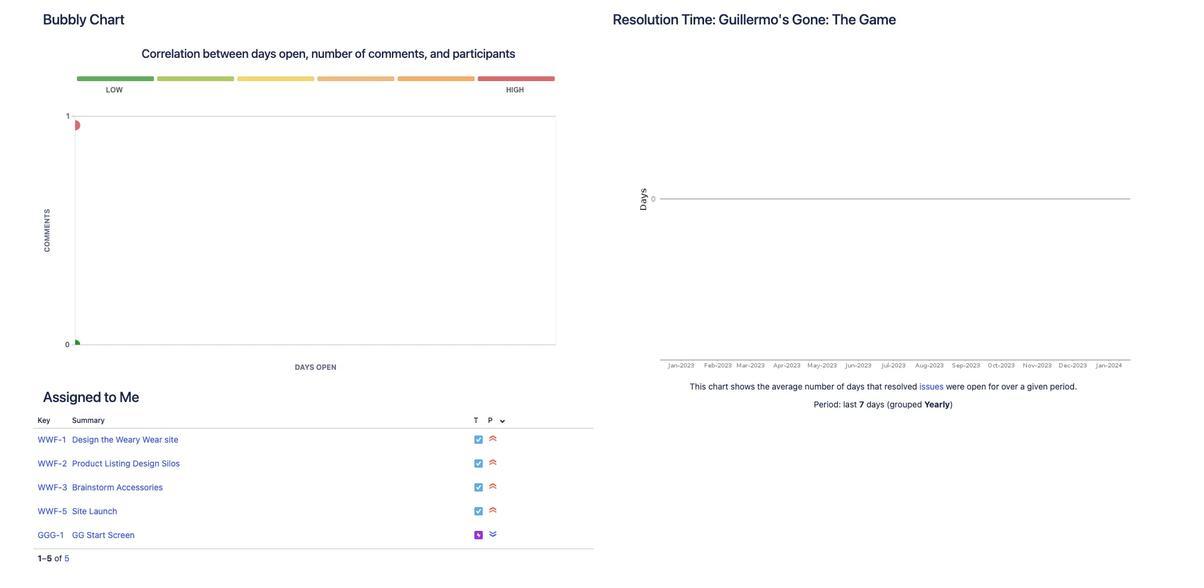 Task type: locate. For each thing, give the bounding box(es) containing it.
task image for site launch
[[474, 507, 483, 516]]

1 wwf- from the top
[[38, 435, 62, 445]]

task image for brainstorm accessories
[[474, 483, 483, 493]]

product
[[72, 459, 103, 469]]

a
[[1021, 382, 1025, 392]]

task image up epic image
[[474, 483, 483, 493]]

chart
[[709, 382, 729, 392]]

of left 5 link
[[54, 553, 62, 564]]

shows
[[731, 382, 755, 392]]

wwf- up ggg-1 link
[[38, 506, 62, 516]]

1 vertical spatial 1
[[60, 530, 64, 540]]

0 vertical spatial days
[[251, 47, 276, 60]]

wwf-
[[38, 435, 62, 445], [38, 459, 62, 469], [38, 482, 62, 493], [38, 506, 62, 516]]

gg
[[72, 530, 84, 540]]

the left weary
[[101, 435, 114, 445]]

days up last
[[847, 382, 865, 392]]

of
[[355, 47, 366, 60], [837, 382, 845, 392], [54, 553, 62, 564]]

t
[[474, 416, 479, 425]]

2 vertical spatial days
[[867, 399, 885, 410]]

1 down ggg-
[[38, 553, 42, 564]]

1 horizontal spatial of
[[355, 47, 366, 60]]

)
[[950, 399, 954, 410]]

1 task image from the top
[[474, 459, 483, 469]]

given
[[1028, 382, 1048, 392]]

wwf- for 2
[[38, 459, 62, 469]]

accessories
[[116, 482, 163, 493]]

wwf-5 site launch
[[38, 506, 117, 516]]

start
[[87, 530, 105, 540]]

wwf-2 link
[[38, 459, 67, 469]]

3
[[62, 482, 67, 493]]

2 highest image from the top
[[488, 458, 498, 468]]

design
[[72, 435, 99, 445], [133, 459, 159, 469]]

0 vertical spatial of
[[355, 47, 366, 60]]

open,
[[279, 47, 309, 60]]

this
[[690, 382, 706, 392]]

wwf-3 brainstorm accessories
[[38, 482, 163, 493]]

number
[[311, 47, 352, 60], [805, 382, 835, 392]]

number right open,
[[311, 47, 352, 60]]

between
[[203, 47, 249, 60]]

assigned
[[43, 389, 101, 405]]

p
[[488, 416, 493, 425]]

bubbly
[[43, 11, 87, 27]]

1 horizontal spatial design
[[133, 459, 159, 469]]

2 vertical spatial 1
[[38, 553, 42, 564]]

1 horizontal spatial number
[[805, 382, 835, 392]]

that
[[867, 382, 883, 392]]

guillermo's
[[719, 11, 790, 27]]

task image down t
[[474, 435, 483, 445]]

1 vertical spatial days
[[847, 382, 865, 392]]

this chart shows the average number of days that resolved issues were open for over a given period.
[[690, 382, 1078, 392]]

site launch link
[[72, 506, 117, 516]]

period.
[[1051, 382, 1078, 392]]

5 left the site
[[62, 506, 67, 516]]

0 vertical spatial highest image
[[488, 434, 498, 444]]

highest image
[[488, 506, 498, 515]]

2
[[62, 459, 67, 469]]

1 left gg
[[60, 530, 64, 540]]

0 vertical spatial number
[[311, 47, 352, 60]]

0 horizontal spatial days
[[251, 47, 276, 60]]

task image
[[474, 459, 483, 469], [474, 483, 483, 493]]

number up period:
[[805, 382, 835, 392]]

days
[[251, 47, 276, 60], [847, 382, 865, 392], [867, 399, 885, 410]]

days left open,
[[251, 47, 276, 60]]

the
[[758, 382, 770, 392], [101, 435, 114, 445]]

3 wwf- from the top
[[38, 482, 62, 493]]

period:
[[814, 399, 841, 410]]

wwf-5 link
[[38, 506, 67, 516]]

highest image
[[488, 434, 498, 444], [488, 458, 498, 468], [488, 482, 498, 491]]

wwf-3 link
[[38, 482, 67, 493]]

task image down t
[[474, 459, 483, 469]]

design down summary
[[72, 435, 99, 445]]

5
[[62, 506, 67, 516], [47, 553, 52, 564], [64, 553, 69, 564]]

wwf- down key
[[38, 435, 62, 445]]

wwf-1
[[38, 435, 66, 445]]

3 highest image from the top
[[488, 482, 498, 491]]

0 horizontal spatial number
[[311, 47, 352, 60]]

0 vertical spatial task image
[[474, 459, 483, 469]]

1 up 2
[[62, 435, 66, 445]]

0 horizontal spatial the
[[101, 435, 114, 445]]

wwf- down wwf-2 link
[[38, 482, 62, 493]]

correlation
[[142, 47, 200, 60]]

1 vertical spatial design
[[133, 459, 159, 469]]

resolution time: guillermo's gone: the game
[[613, 11, 897, 27]]

wwf- down wwf-1
[[38, 459, 62, 469]]

chart
[[90, 11, 125, 27]]

listing
[[105, 459, 130, 469]]

me
[[120, 389, 139, 405]]

gg start screen
[[72, 530, 135, 540]]

4 wwf- from the top
[[38, 506, 62, 516]]

1 task image from the top
[[474, 435, 483, 445]]

0 vertical spatial 1
[[62, 435, 66, 445]]

0 vertical spatial task image
[[474, 435, 483, 445]]

0 horizontal spatial of
[[54, 553, 62, 564]]

2 vertical spatial of
[[54, 553, 62, 564]]

product listing design silos link
[[72, 459, 180, 469]]

of left comments,
[[355, 47, 366, 60]]

1 vertical spatial highest image
[[488, 458, 498, 468]]

lowest image
[[488, 530, 498, 539]]

task image for product listing design silos
[[474, 459, 483, 469]]

days right 7
[[867, 399, 885, 410]]

time:
[[682, 11, 716, 27]]

task image
[[474, 435, 483, 445], [474, 507, 483, 516]]

task image left highest image on the left of page
[[474, 507, 483, 516]]

2 wwf- from the top
[[38, 459, 62, 469]]

last
[[844, 399, 857, 410]]

1
[[62, 435, 66, 445], [60, 530, 64, 540], [38, 553, 42, 564]]

wwf-1 link
[[38, 435, 66, 445]]

1 vertical spatial task image
[[474, 483, 483, 493]]

1 vertical spatial task image
[[474, 507, 483, 516]]

design up accessories
[[133, 459, 159, 469]]

0 horizontal spatial design
[[72, 435, 99, 445]]

ggg-1
[[38, 530, 64, 540]]

of up last
[[837, 382, 845, 392]]

2 vertical spatial highest image
[[488, 482, 498, 491]]

the right shows
[[758, 382, 770, 392]]

2 horizontal spatial of
[[837, 382, 845, 392]]

2 task image from the top
[[474, 483, 483, 493]]

0 vertical spatial the
[[758, 382, 770, 392]]

1 vertical spatial the
[[101, 435, 114, 445]]

1 vertical spatial of
[[837, 382, 845, 392]]

key
[[38, 416, 50, 425]]

2 task image from the top
[[474, 507, 483, 516]]



Task type: vqa. For each thing, say whether or not it's contained in the screenshot.
Create Project image
no



Task type: describe. For each thing, give the bounding box(es) containing it.
1 for wwf-
[[62, 435, 66, 445]]

1 horizontal spatial the
[[758, 382, 770, 392]]

were
[[947, 382, 965, 392]]

open
[[967, 382, 987, 392]]

resolution
[[613, 11, 679, 27]]

undefined generated chart image image
[[632, 36, 1136, 372]]

assigned to me
[[43, 389, 139, 405]]

average
[[772, 382, 803, 392]]

comments,
[[369, 47, 428, 60]]

participants
[[453, 47, 516, 60]]

highest image for wwf-2 product listing design silos
[[488, 458, 498, 468]]

1 highest image from the top
[[488, 434, 498, 444]]

silos
[[162, 459, 180, 469]]

(grouped
[[887, 399, 923, 410]]

highest image for wwf-3 brainstorm accessories
[[488, 482, 498, 491]]

gg start screen link
[[72, 530, 135, 540]]

task image for design the weary wear site
[[474, 435, 483, 445]]

game
[[859, 11, 897, 27]]

wwf- for 1
[[38, 435, 62, 445]]

1 horizontal spatial days
[[847, 382, 865, 392]]

brainstorm
[[72, 482, 114, 493]]

and
[[430, 47, 450, 60]]

design the weary wear site
[[72, 435, 178, 445]]

–
[[42, 553, 47, 564]]

resolved
[[885, 382, 918, 392]]

screen
[[108, 530, 135, 540]]

yearly
[[925, 399, 950, 410]]

issues
[[920, 382, 944, 392]]

5 link
[[64, 553, 69, 564]]

summary
[[72, 416, 105, 425]]

epic image
[[474, 531, 483, 540]]

gone:
[[792, 11, 829, 27]]

7
[[860, 399, 865, 410]]

bubbly chart
[[43, 11, 125, 27]]

wwf-2 product listing design silos
[[38, 459, 180, 469]]

over
[[1002, 382, 1019, 392]]

site
[[165, 435, 178, 445]]

5 right –
[[64, 553, 69, 564]]

correlation between days open, number of comments, and participants
[[142, 47, 516, 60]]

1 vertical spatial number
[[805, 382, 835, 392]]

2 horizontal spatial days
[[867, 399, 885, 410]]

design the weary wear site link
[[72, 435, 178, 445]]

0 vertical spatial design
[[72, 435, 99, 445]]

for
[[989, 382, 1000, 392]]

to
[[104, 389, 117, 405]]

ggg-1 link
[[38, 530, 64, 540]]

issues link
[[920, 382, 944, 392]]

wwf- for 3
[[38, 482, 62, 493]]

brainstorm accessories link
[[72, 482, 163, 493]]

ggg-
[[38, 530, 60, 540]]

wear
[[142, 435, 162, 445]]

site
[[72, 506, 87, 516]]

the
[[832, 11, 856, 27]]

1 for ggg-
[[60, 530, 64, 540]]

wwf- for 5
[[38, 506, 62, 516]]

weary
[[116, 435, 140, 445]]

5 left 5 link
[[47, 553, 52, 564]]

1 – 5 of 5
[[38, 553, 69, 564]]

launch
[[89, 506, 117, 516]]

period: last 7 days (grouped yearly )
[[814, 399, 954, 410]]



